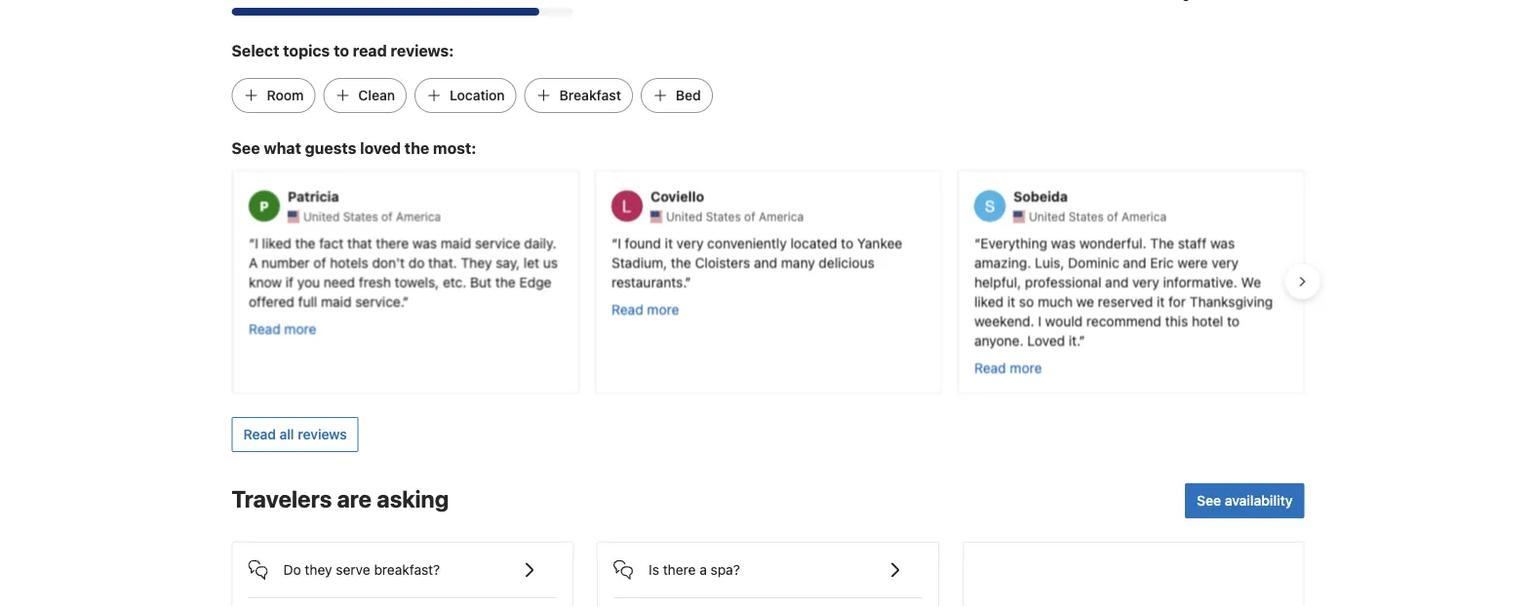 Task type: locate. For each thing, give the bounding box(es) containing it.
read
[[353, 41, 387, 60]]

more
[[647, 301, 679, 317], [284, 320, 316, 336], [1009, 359, 1042, 375]]

loved
[[360, 139, 401, 157]]

united states of america up that
[[303, 210, 441, 223]]

see left availability
[[1197, 493, 1221, 509]]

read more
[[611, 301, 679, 317], [248, 320, 316, 336], [974, 359, 1042, 375]]

read down 'restaurants.'
[[611, 301, 643, 317]]

" inside " i liked the fact that there was maid service daily. a number of hotels don't do that.  they say, let us know if you need fresh towels, etc.  but the edge offered full maid service.
[[248, 234, 254, 251]]

to inside " everything was wonderful. the staff was amazing. luis, dominic and eric were very helpful, professional and very informative. we liked it so much we reserved it for thanksgiving weekend. i would recommend this hotel to anyone. loved it.
[[1227, 312, 1239, 329]]

and inside " i found it very conveniently located to yankee stadium, the cloisters and many delicious restaurants.
[[754, 254, 777, 270]]

restaurants.
[[611, 273, 685, 290]]

to
[[334, 41, 349, 60], [841, 234, 853, 251], [1227, 312, 1239, 329]]

0 vertical spatial there
[[375, 234, 408, 251]]

do they serve breakfast?
[[283, 562, 440, 578]]

1 horizontal spatial see
[[1197, 493, 1221, 509]]

number
[[261, 254, 309, 270]]

1 horizontal spatial united states of america
[[666, 210, 803, 223]]

of up don't
[[381, 210, 392, 223]]

read inside read all reviews button
[[243, 427, 276, 443]]

it inside " i found it very conveniently located to yankee stadium, the cloisters and many delicious restaurants.
[[664, 234, 672, 251]]

1 horizontal spatial i
[[617, 234, 621, 251]]

2 vertical spatial read more
[[974, 359, 1042, 375]]

read down offered
[[248, 320, 280, 336]]

guests
[[305, 139, 356, 157]]

of for the
[[1107, 210, 1118, 223]]

and left eric
[[1123, 254, 1146, 270]]

clean
[[358, 87, 395, 103]]

1 horizontal spatial very
[[1132, 273, 1159, 290]]

hotel
[[1191, 312, 1223, 329]]

1 horizontal spatial "
[[685, 273, 691, 290]]

2 america from the left
[[758, 210, 803, 223]]

0 horizontal spatial see
[[232, 139, 260, 157]]

p
[[259, 198, 268, 214]]

reviews
[[298, 427, 347, 443]]

2 united states of america from the left
[[666, 210, 803, 223]]

very inside " i found it very conveniently located to yankee stadium, the cloisters and many delicious restaurants.
[[676, 234, 703, 251]]

united down sobeida
[[1029, 210, 1065, 223]]

of up "you" at left top
[[313, 254, 326, 270]]

1 " from the left
[[248, 234, 254, 251]]

0 horizontal spatial very
[[676, 234, 703, 251]]

1 was from the left
[[412, 234, 437, 251]]

2 horizontal spatial "
[[1079, 332, 1085, 348]]

united states of america image down coviello
[[650, 211, 662, 222]]

read more button for i found it very conveniently located to yankee stadium, the cloisters and many delicious restaurants.
[[611, 299, 679, 319]]

united down patricia
[[303, 210, 339, 223]]

know
[[248, 273, 281, 290]]

was up do
[[412, 234, 437, 251]]

2 united states of america image from the left
[[1013, 211, 1025, 222]]

i inside " i found it very conveniently located to yankee stadium, the cloisters and many delicious restaurants.
[[617, 234, 621, 251]]

was up luis,
[[1051, 234, 1075, 251]]

" inside " i found it very conveniently located to yankee stadium, the cloisters and many delicious restaurants.
[[611, 234, 617, 251]]

states
[[343, 210, 378, 223], [705, 210, 741, 223], [1068, 210, 1103, 223]]

see left what
[[232, 139, 260, 157]]

united states of america image for sobeida
[[1013, 211, 1025, 222]]

1 horizontal spatial states
[[705, 210, 741, 223]]

" inside " everything was wonderful. the staff was amazing. luis, dominic and eric were very helpful, professional and very informative. we liked it so much we reserved it for thanksgiving weekend. i would recommend this hotel to anyone. loved it.
[[974, 234, 980, 251]]

read more button down 'restaurants.'
[[611, 299, 679, 319]]

the
[[405, 139, 429, 157], [295, 234, 315, 251], [670, 254, 691, 270], [495, 273, 515, 290]]

fact
[[319, 234, 343, 251]]

we
[[1076, 293, 1094, 309]]

2 horizontal spatial "
[[974, 234, 980, 251]]

0 vertical spatial see
[[232, 139, 260, 157]]

i
[[254, 234, 258, 251], [617, 234, 621, 251], [1038, 312, 1041, 329]]

staff
[[1178, 234, 1206, 251]]

2 vertical spatial "
[[1079, 332, 1085, 348]]

1 horizontal spatial "
[[611, 234, 617, 251]]

2 horizontal spatial read more button
[[974, 358, 1042, 377]]

topics
[[283, 41, 330, 60]]

2 horizontal spatial i
[[1038, 312, 1041, 329]]

more down loved
[[1009, 359, 1042, 375]]

0 horizontal spatial united states of america image
[[650, 211, 662, 222]]

read more button for everything was wonderful. the staff was amazing. luis, dominic and eric were very helpful, professional and very informative. we liked it so much we reserved it for thanksgiving weekend. i would recommend this hotel to anyone. loved it.
[[974, 358, 1042, 377]]

2 horizontal spatial america
[[1121, 210, 1166, 223]]

united down coviello
[[666, 210, 702, 223]]

3 states from the left
[[1068, 210, 1103, 223]]

0 vertical spatial more
[[647, 301, 679, 317]]

3 " from the left
[[974, 234, 980, 251]]

do
[[408, 254, 424, 270]]

it right found
[[664, 234, 672, 251]]

anyone.
[[974, 332, 1023, 348]]

and
[[754, 254, 777, 270], [1123, 254, 1146, 270], [1105, 273, 1128, 290]]

3 united from the left
[[1029, 210, 1065, 223]]

the inside " i found it very conveniently located to yankee stadium, the cloisters and many delicious restaurants.
[[670, 254, 691, 270]]

more down 'restaurants.'
[[647, 301, 679, 317]]

what
[[264, 139, 301, 157]]

2 states from the left
[[705, 210, 741, 223]]

read
[[611, 301, 643, 317], [248, 320, 280, 336], [974, 359, 1006, 375], [243, 427, 276, 443]]

" for don't
[[402, 293, 408, 309]]

that.
[[428, 254, 457, 270]]

1 vertical spatial to
[[841, 234, 853, 251]]

1 vertical spatial more
[[284, 320, 316, 336]]

america
[[395, 210, 441, 223], [758, 210, 803, 223], [1121, 210, 1166, 223]]

recommend
[[1086, 312, 1161, 329]]

select
[[232, 41, 279, 60]]

read more for " i liked the fact that there was maid service daily. a number of hotels don't do that.  they say, let us know if you need fresh towels, etc.  but the edge offered full maid service.
[[248, 320, 316, 336]]

america up the
[[1121, 210, 1166, 223]]

it.
[[1068, 332, 1079, 348]]

1 vertical spatial maid
[[320, 293, 351, 309]]

0 vertical spatial liked
[[262, 234, 291, 251]]

2 horizontal spatial very
[[1211, 254, 1238, 270]]

us
[[543, 254, 558, 270]]

read all reviews
[[243, 427, 347, 443]]

very up cloisters
[[676, 234, 703, 251]]

luis,
[[1034, 254, 1064, 270]]

1 horizontal spatial to
[[841, 234, 853, 251]]

we
[[1241, 273, 1261, 290]]

" left found
[[611, 234, 617, 251]]

the down say,
[[495, 273, 515, 290]]

see for see availability
[[1197, 493, 1221, 509]]

0 horizontal spatial states
[[343, 210, 378, 223]]

0 horizontal spatial was
[[412, 234, 437, 251]]

i up the a
[[254, 234, 258, 251]]

very down eric
[[1132, 273, 1159, 290]]

read down anyone.
[[974, 359, 1006, 375]]

see availability button
[[1185, 484, 1305, 519]]

would
[[1045, 312, 1082, 329]]

there inside is there a spa? button
[[663, 562, 696, 578]]

it left so
[[1007, 293, 1015, 309]]

united states of america up wonderful.
[[1029, 210, 1166, 223]]

there up don't
[[375, 234, 408, 251]]

breakfast
[[560, 87, 621, 103]]

america up do
[[395, 210, 441, 223]]

2 united from the left
[[666, 210, 702, 223]]

united states of america image up everything
[[1013, 211, 1025, 222]]

maid down the need
[[320, 293, 351, 309]]

1 horizontal spatial read more button
[[611, 299, 679, 319]]

read left 'all'
[[243, 427, 276, 443]]

1 horizontal spatial united
[[666, 210, 702, 223]]

2 horizontal spatial read more
[[974, 359, 1042, 375]]

was right staff on the right of the page
[[1210, 234, 1235, 251]]

0 vertical spatial maid
[[440, 234, 471, 251]]

2 horizontal spatial it
[[1156, 293, 1164, 309]]

states for sobeida
[[1068, 210, 1103, 223]]

states for patricia
[[343, 210, 378, 223]]

"
[[685, 273, 691, 290], [402, 293, 408, 309], [1079, 332, 1085, 348]]

0 vertical spatial very
[[676, 234, 703, 251]]

" up amazing.
[[974, 234, 980, 251]]

united states of america image
[[650, 211, 662, 222], [1013, 211, 1025, 222]]

2 horizontal spatial united states of america
[[1029, 210, 1166, 223]]

1 vertical spatial see
[[1197, 493, 1221, 509]]

1 states from the left
[[343, 210, 378, 223]]

united
[[303, 210, 339, 223], [666, 210, 702, 223], [1029, 210, 1065, 223]]

1 vertical spatial liked
[[974, 293, 1003, 309]]

read for " everything was wonderful. the staff was amazing. luis, dominic and eric were very helpful, professional and very informative. we liked it so much we reserved it for thanksgiving weekend. i would recommend this hotel to anyone. loved it.
[[974, 359, 1006, 375]]

of
[[381, 210, 392, 223], [744, 210, 755, 223], [1107, 210, 1118, 223], [313, 254, 326, 270]]

0 horizontal spatial i
[[254, 234, 258, 251]]

was
[[412, 234, 437, 251], [1051, 234, 1075, 251], [1210, 234, 1235, 251]]

offered
[[248, 293, 294, 309]]

0 horizontal spatial more
[[284, 320, 316, 336]]

stadium,
[[611, 254, 667, 270]]

0 horizontal spatial united states of america
[[303, 210, 441, 223]]

" for " everything was wonderful. the staff was amazing. luis, dominic and eric were very helpful, professional and very informative. we liked it so much we reserved it for thanksgiving weekend. i would recommend this hotel to anyone. loved it.
[[974, 234, 980, 251]]

2 vertical spatial to
[[1227, 312, 1239, 329]]

maid up that.
[[440, 234, 471, 251]]

read more button down offered
[[248, 319, 316, 338]]

is there a spa?
[[649, 562, 740, 578]]

1 horizontal spatial united states of america image
[[1013, 211, 1025, 222]]

and down conveniently
[[754, 254, 777, 270]]

read more for " everything was wonderful. the staff was amazing. luis, dominic and eric were very helpful, professional and very informative. we liked it so much we reserved it for thanksgiving weekend. i would recommend this hotel to anyone. loved it.
[[974, 359, 1042, 375]]

and up "reserved"
[[1105, 273, 1128, 290]]

0 horizontal spatial maid
[[320, 293, 351, 309]]

very
[[676, 234, 703, 251], [1211, 254, 1238, 270], [1132, 273, 1159, 290]]

of for fact
[[381, 210, 392, 223]]

0 horizontal spatial read more button
[[248, 319, 316, 338]]

united states of america up conveniently
[[666, 210, 803, 223]]

maid
[[440, 234, 471, 251], [320, 293, 351, 309]]

states up conveniently
[[705, 210, 741, 223]]

of up conveniently
[[744, 210, 755, 223]]

0 horizontal spatial "
[[248, 234, 254, 251]]

1 america from the left
[[395, 210, 441, 223]]

2 " from the left
[[611, 234, 617, 251]]

eric
[[1150, 254, 1174, 270]]

1 vertical spatial "
[[402, 293, 408, 309]]

to down the thanksgiving
[[1227, 312, 1239, 329]]

full
[[298, 293, 317, 309]]

it
[[664, 234, 672, 251], [1007, 293, 1015, 309], [1156, 293, 1164, 309]]

service.
[[355, 293, 402, 309]]

very up informative.
[[1211, 254, 1238, 270]]

read more button down anyone.
[[974, 358, 1042, 377]]

more for " i liked the fact that there was maid service daily. a number of hotels don't do that.  they say, let us know if you need fresh towels, etc.  but the edge offered full maid service.
[[284, 320, 316, 336]]

1 horizontal spatial more
[[647, 301, 679, 317]]

liked down helpful,
[[974, 293, 1003, 309]]

the
[[1150, 234, 1174, 251]]

read more down offered
[[248, 320, 316, 336]]

i inside " everything was wonderful. the staff was amazing. luis, dominic and eric were very helpful, professional and very informative. we liked it so much we reserved it for thanksgiving weekend. i would recommend this hotel to anyone. loved it.
[[1038, 312, 1041, 329]]

all
[[280, 427, 294, 443]]

1 horizontal spatial there
[[663, 562, 696, 578]]

2 vertical spatial more
[[1009, 359, 1042, 375]]

0 horizontal spatial to
[[334, 41, 349, 60]]

reserved
[[1097, 293, 1153, 309]]

3 america from the left
[[1121, 210, 1166, 223]]

see
[[232, 139, 260, 157], [1197, 493, 1221, 509]]

i left found
[[617, 234, 621, 251]]

more for " everything was wonderful. the staff was amazing. luis, dominic and eric were very helpful, professional and very informative. we liked it so much we reserved it for thanksgiving weekend. i would recommend this hotel to anyone. loved it.
[[1009, 359, 1042, 375]]

1 horizontal spatial liked
[[974, 293, 1003, 309]]

america for that
[[395, 210, 441, 223]]

1 united from the left
[[303, 210, 339, 223]]

read more down anyone.
[[974, 359, 1042, 375]]

1 united states of america image from the left
[[650, 211, 662, 222]]

everything
[[980, 234, 1047, 251]]

liked up number
[[262, 234, 291, 251]]

0 horizontal spatial it
[[664, 234, 672, 251]]

read more down 'restaurants.'
[[611, 301, 679, 317]]

0 horizontal spatial united
[[303, 210, 339, 223]]

read for " i found it very conveniently located to yankee stadium, the cloisters and many delicious restaurants.
[[611, 301, 643, 317]]

0 horizontal spatial read more
[[248, 320, 316, 336]]

states up that
[[343, 210, 378, 223]]

i inside " i liked the fact that there was maid service daily. a number of hotels don't do that.  they say, let us know if you need fresh towels, etc.  but the edge offered full maid service.
[[254, 234, 258, 251]]

professional
[[1025, 273, 1101, 290]]

i up loved
[[1038, 312, 1041, 329]]

2 horizontal spatial to
[[1227, 312, 1239, 329]]

there left the a
[[663, 562, 696, 578]]

the right loved
[[405, 139, 429, 157]]

0 vertical spatial read more
[[611, 301, 679, 317]]

2 vertical spatial very
[[1132, 273, 1159, 290]]

it left for
[[1156, 293, 1164, 309]]

for
[[1168, 293, 1186, 309]]

that
[[347, 234, 372, 251]]

say,
[[495, 254, 520, 270]]

" for " i liked the fact that there was maid service daily. a number of hotels don't do that.  they say, let us know if you need fresh towels, etc.  but the edge offered full maid service.
[[248, 234, 254, 251]]

" for restaurants.
[[685, 273, 691, 290]]

0 horizontal spatial "
[[402, 293, 408, 309]]

2 horizontal spatial states
[[1068, 210, 1103, 223]]

0 horizontal spatial there
[[375, 234, 408, 251]]

0 vertical spatial "
[[685, 273, 691, 290]]

0 horizontal spatial liked
[[262, 234, 291, 251]]

read for " i liked the fact that there was maid service daily. a number of hotels don't do that.  they say, let us know if you need fresh towels, etc.  but the edge offered full maid service.
[[248, 320, 280, 336]]

america up located
[[758, 210, 803, 223]]

to left read
[[334, 41, 349, 60]]

many
[[781, 254, 815, 270]]

read more button
[[611, 299, 679, 319], [248, 319, 316, 338], [974, 358, 1042, 377]]

united for patricia
[[303, 210, 339, 223]]

to inside " i found it very conveniently located to yankee stadium, the cloisters and many delicious restaurants.
[[841, 234, 853, 251]]

" up the a
[[248, 234, 254, 251]]

etc.
[[442, 273, 466, 290]]

2 horizontal spatial was
[[1210, 234, 1235, 251]]

liked
[[262, 234, 291, 251], [974, 293, 1003, 309]]

1 united states of america from the left
[[303, 210, 441, 223]]

0 horizontal spatial america
[[395, 210, 441, 223]]

yankee
[[857, 234, 902, 251]]

1 horizontal spatial america
[[758, 210, 803, 223]]

most:
[[433, 139, 476, 157]]

2 horizontal spatial united
[[1029, 210, 1065, 223]]

1 horizontal spatial was
[[1051, 234, 1075, 251]]

1 horizontal spatial read more
[[611, 301, 679, 317]]

of up wonderful.
[[1107, 210, 1118, 223]]

the up 'restaurants.'
[[670, 254, 691, 270]]

3 united states of america from the left
[[1029, 210, 1166, 223]]

1 vertical spatial there
[[663, 562, 696, 578]]

1 vertical spatial read more
[[248, 320, 316, 336]]

loved
[[1027, 332, 1065, 348]]

states up wonderful.
[[1068, 210, 1103, 223]]

2 horizontal spatial more
[[1009, 359, 1042, 375]]

see inside button
[[1197, 493, 1221, 509]]

more down full
[[284, 320, 316, 336]]

to up the delicious on the right top of page
[[841, 234, 853, 251]]



Task type: vqa. For each thing, say whether or not it's contained in the screenshot.
the bottom Escape
no



Task type: describe. For each thing, give the bounding box(es) containing it.
reviews:
[[391, 41, 454, 60]]

see what guests loved the most:
[[232, 139, 476, 157]]

" i found it very conveniently located to yankee stadium, the cloisters and many delicious restaurants.
[[611, 234, 902, 290]]

location
[[450, 87, 505, 103]]

united states of america image
[[287, 211, 299, 222]]

wonderful.
[[1079, 234, 1146, 251]]

was inside " i liked the fact that there was maid service daily. a number of hotels don't do that.  they say, let us know if you need fresh towels, etc.  but the edge offered full maid service.
[[412, 234, 437, 251]]

room
[[267, 87, 304, 103]]

there inside " i liked the fact that there was maid service daily. a number of hotels don't do that.  they say, let us know if you need fresh towels, etc.  but the edge offered full maid service.
[[375, 234, 408, 251]]

3 was from the left
[[1210, 234, 1235, 251]]

1 vertical spatial very
[[1211, 254, 1238, 270]]

thanksgiving
[[1189, 293, 1273, 309]]

a
[[248, 254, 257, 270]]

1 horizontal spatial maid
[[440, 234, 471, 251]]

united states of america for coviello
[[666, 210, 803, 223]]

" for professional
[[1079, 332, 1085, 348]]

see availability
[[1197, 493, 1293, 509]]

america for conveniently
[[758, 210, 803, 223]]

" everything was wonderful. the staff was amazing. luis, dominic and eric were very helpful, professional and very informative. we liked it so much we reserved it for thanksgiving weekend. i would recommend this hotel to anyone. loved it.
[[974, 234, 1273, 348]]

spa?
[[711, 562, 740, 578]]

see for see what guests loved the most:
[[232, 139, 260, 157]]

united for coviello
[[666, 210, 702, 223]]

they
[[460, 254, 492, 270]]

" i liked the fact that there was maid service daily. a number of hotels don't do that.  they say, let us know if you need fresh towels, etc.  but the edge offered full maid service.
[[248, 234, 558, 309]]

i for found
[[617, 234, 621, 251]]

weekend.
[[974, 312, 1034, 329]]

breakfast?
[[374, 562, 440, 578]]

edge
[[519, 273, 551, 290]]

travelers are asking
[[232, 486, 449, 513]]

this
[[1165, 312, 1188, 329]]

read more for " i found it very conveniently located to yankee stadium, the cloisters and many delicious restaurants.
[[611, 301, 679, 317]]

travelers
[[232, 486, 332, 513]]

asking
[[377, 486, 449, 513]]

united states of america for sobeida
[[1029, 210, 1166, 223]]

much
[[1037, 293, 1072, 309]]

service
[[475, 234, 520, 251]]

the left fact
[[295, 234, 315, 251]]

is
[[649, 562, 659, 578]]

fresh
[[358, 273, 391, 290]]

found
[[624, 234, 661, 251]]

you
[[297, 273, 320, 290]]

" for " i found it very conveniently located to yankee stadium, the cloisters and many delicious restaurants.
[[611, 234, 617, 251]]

conveniently
[[707, 234, 786, 251]]

more for " i found it very conveniently located to yankee stadium, the cloisters and many delicious restaurants.
[[647, 301, 679, 317]]

free wifi 9.0 meter
[[232, 8, 574, 15]]

so
[[1019, 293, 1034, 309]]

dominic
[[1068, 254, 1119, 270]]

amazing.
[[974, 254, 1031, 270]]

liked inside " i liked the fact that there was maid service daily. a number of hotels don't do that.  they say, let us know if you need fresh towels, etc.  but the edge offered full maid service.
[[262, 234, 291, 251]]

located
[[790, 234, 837, 251]]

united states of america for patricia
[[303, 210, 441, 223]]

helpful,
[[974, 273, 1021, 290]]

a
[[700, 562, 707, 578]]

serve
[[336, 562, 370, 578]]

patricia
[[287, 188, 339, 204]]

don't
[[372, 254, 404, 270]]

daily.
[[524, 234, 556, 251]]

cloisters
[[695, 254, 750, 270]]

do
[[283, 562, 301, 578]]

liked inside " everything was wonderful. the staff was amazing. luis, dominic and eric were very helpful, professional and very informative. we liked it so much we reserved it for thanksgiving weekend. i would recommend this hotel to anyone. loved it.
[[974, 293, 1003, 309]]

towels,
[[394, 273, 439, 290]]

coviello
[[650, 188, 704, 204]]

of for very
[[744, 210, 755, 223]]

states for coviello
[[705, 210, 741, 223]]

if
[[285, 273, 293, 290]]

need
[[323, 273, 355, 290]]

i for liked
[[254, 234, 258, 251]]

informative.
[[1163, 273, 1237, 290]]

united for sobeida
[[1029, 210, 1065, 223]]

read all reviews button
[[232, 417, 359, 452]]

select topics to read reviews:
[[232, 41, 454, 60]]

delicious
[[818, 254, 874, 270]]

are
[[337, 486, 372, 513]]

bed
[[676, 87, 701, 103]]

they
[[305, 562, 332, 578]]

were
[[1177, 254, 1208, 270]]

united states of america image for coviello
[[650, 211, 662, 222]]

2 was from the left
[[1051, 234, 1075, 251]]

america for staff
[[1121, 210, 1166, 223]]

do they serve breakfast? button
[[248, 543, 557, 582]]

of inside " i liked the fact that there was maid service daily. a number of hotels don't do that.  they say, let us know if you need fresh towels, etc.  but the edge offered full maid service.
[[313, 254, 326, 270]]

is there a spa? button
[[614, 543, 923, 582]]

read more button for i liked the fact that there was maid service daily. a number of hotels don't do that.  they say, let us know if you need fresh towels, etc.  but the edge offered full maid service.
[[248, 319, 316, 338]]

1 horizontal spatial it
[[1007, 293, 1015, 309]]

this is a carousel with rotating slides. it displays featured reviews of the property. use the next and previous buttons to navigate. region
[[216, 162, 1320, 402]]

hotels
[[329, 254, 368, 270]]

let
[[523, 254, 539, 270]]

availability
[[1225, 493, 1293, 509]]

but
[[470, 273, 491, 290]]

0 vertical spatial to
[[334, 41, 349, 60]]

sobeida
[[1013, 188, 1068, 204]]



